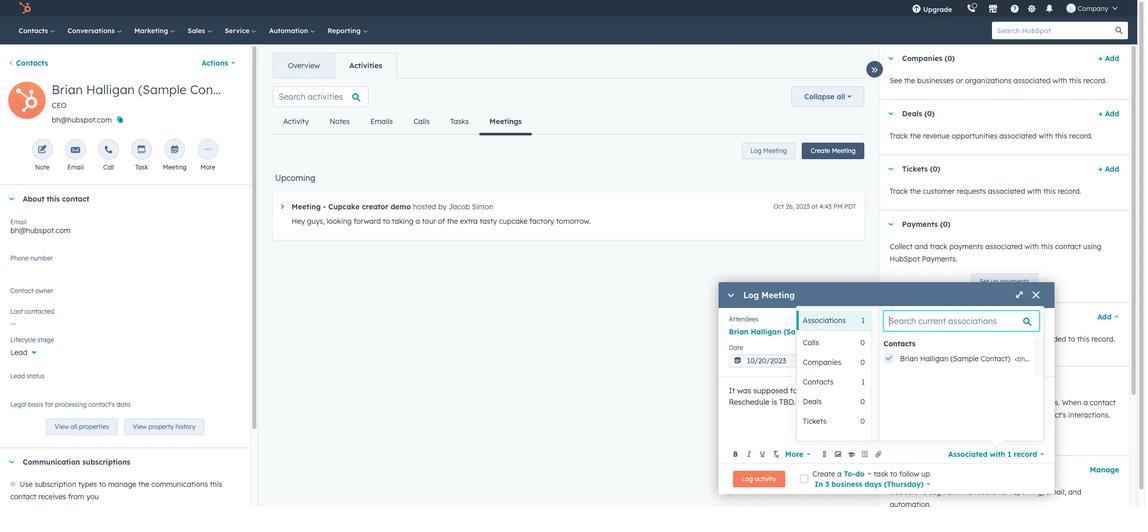 Task type: locate. For each thing, give the bounding box(es) containing it.
the
[[904, 76, 915, 85], [910, 131, 921, 141], [910, 187, 921, 196], [447, 217, 458, 226], [904, 335, 915, 344], [873, 386, 884, 396], [138, 480, 149, 489]]

0 down canceled
[[861, 338, 865, 347]]

jacob simon image
[[1067, 4, 1076, 13]]

all left that
[[1010, 411, 1017, 420]]

to inside it was supposed to be a meeting about the facility. however it was canceled. reschedule is tbd.
[[790, 386, 798, 396]]

1 vertical spatial +
[[1099, 109, 1103, 118]]

the right manage
[[138, 480, 149, 489]]

0 horizontal spatial and
[[915, 242, 928, 251]]

tour
[[422, 217, 436, 226]]

see for see the files attached to your activities or uploaded to this record.
[[890, 335, 902, 344]]

a up interactions. on the bottom of the page
[[1084, 398, 1088, 407]]

email for email
[[67, 163, 84, 171]]

record inside "use lists to segment this record for reporting, email, and automation."
[[975, 488, 997, 497]]

0 horizontal spatial (sample
[[138, 82, 186, 97]]

the left files
[[904, 335, 915, 344]]

2 navigation from the top
[[273, 109, 532, 135]]

contact's
[[88, 401, 115, 408], [1036, 411, 1066, 420]]

attribute contacts created to marketing activities. when a contact is created, hubspot gives credit to all that contact's interactions.
[[890, 398, 1116, 420]]

hubspot down contacts
[[927, 411, 957, 420]]

2 vertical spatial + add
[[1099, 164, 1119, 174]]

expand dialog image
[[1016, 292, 1024, 300]]

all
[[837, 92, 845, 101], [1010, 411, 1017, 420], [71, 423, 77, 431]]

this feature is locked element
[[986, 431, 993, 443]]

organizations
[[965, 76, 1012, 85]]

caret image inside deals (0) dropdown button
[[888, 112, 894, 115]]

+ add button for see the businesses or organizations associated with this record.
[[1099, 52, 1119, 65]]

all inside popup button
[[837, 92, 845, 101]]

(sample for brian halligan (sample contact)
[[784, 327, 814, 337]]

1 vertical spatial for
[[999, 488, 1009, 497]]

to right types
[[99, 480, 106, 489]]

halligan
[[86, 82, 135, 97], [751, 327, 782, 337], [920, 354, 949, 363]]

marketplaces image
[[989, 5, 998, 14]]

or right businesses
[[956, 76, 963, 85]]

caret image inside tickets (0) dropdown button
[[888, 168, 894, 170]]

+ for see the businesses or organizations associated with this record.
[[1099, 54, 1103, 63]]

oct 26, 2023 at 4:43 pm pdt
[[774, 203, 856, 210]]

contact) down "see the files attached to your activities or uploaded to this record."
[[981, 354, 1011, 363]]

+
[[1099, 54, 1103, 63], [1099, 109, 1103, 118], [1099, 164, 1103, 174]]

0 horizontal spatial more
[[200, 163, 215, 171]]

0 horizontal spatial use
[[20, 480, 33, 489]]

creator
[[362, 202, 388, 211]]

contacts link up 'edit' popup button
[[8, 58, 48, 68]]

email for email bh@hubspot.com
[[10, 218, 27, 226]]

attached
[[933, 335, 964, 344]]

0 horizontal spatial companies
[[803, 358, 841, 367]]

contact's down activities.
[[1036, 411, 1066, 420]]

contact) inside brian halligan (sample contact) ceo
[[190, 82, 241, 97]]

2 vertical spatial halligan
[[920, 354, 949, 363]]

outcome
[[856, 315, 883, 323]]

lead for lead status
[[10, 372, 25, 380]]

is down supposed
[[772, 397, 777, 407]]

0 vertical spatial + add
[[1099, 54, 1119, 63]]

(0) for deals (0)
[[925, 109, 935, 118]]

1 vertical spatial halligan
[[751, 327, 782, 337]]

caret image inside the payments (0) dropdown button
[[888, 223, 894, 226]]

2 vertical spatial all
[[71, 423, 77, 431]]

0 horizontal spatial calls
[[414, 117, 430, 126]]

caret image for payments
[[888, 223, 894, 226]]

to down meeting - cupcake creator demo hosted by jacob simon
[[383, 217, 390, 226]]

companies down time
[[803, 358, 841, 367]]

caret image left the about
[[8, 198, 14, 200]]

automation link
[[263, 17, 321, 44]]

brian inside brian halligan (sample contact) ceo
[[52, 82, 83, 97]]

0 left 1 hour
[[861, 358, 865, 367]]

record down the 'list memberships' dropdown button
[[975, 488, 997, 497]]

1 vertical spatial tickets
[[803, 417, 827, 426]]

1 vertical spatial calls
[[803, 338, 819, 347]]

was right 'it'
[[737, 386, 751, 396]]

was
[[737, 386, 751, 396], [954, 386, 968, 396]]

0 horizontal spatial contact's
[[88, 401, 115, 408]]

0 vertical spatial deals
[[902, 109, 922, 118]]

with inside popup button
[[990, 450, 1006, 459]]

with for track the revenue opportunities associated with this record.
[[1039, 131, 1053, 141]]

1 horizontal spatial tickets
[[902, 164, 928, 174]]

processing
[[55, 401, 87, 408]]

tickets inside dropdown button
[[902, 164, 928, 174]]

contact) for brian halligan (sample contact)
[[816, 327, 847, 337]]

segment
[[929, 488, 959, 497]]

0 vertical spatial calls
[[414, 117, 430, 126]]

lead left status
[[10, 372, 25, 380]]

date
[[729, 344, 743, 352]]

contacts up the 1 hour popup button
[[884, 339, 916, 349]]

to down marketing
[[1001, 411, 1008, 420]]

1 horizontal spatial calls
[[803, 338, 819, 347]]

1 horizontal spatial for
[[999, 488, 1009, 497]]

Search HubSpot search field
[[992, 22, 1119, 39]]

lead inside popup button
[[10, 348, 27, 357]]

deals
[[902, 109, 922, 118], [803, 397, 822, 406]]

record inside popup button
[[1014, 450, 1037, 459]]

0 vertical spatial halligan
[[86, 82, 135, 97]]

a inside the attribute contacts created to marketing activities. when a contact is created, hubspot gives credit to all that contact's interactions.
[[1084, 398, 1088, 407]]

2 horizontal spatial contact)
[[981, 354, 1011, 363]]

meeting image
[[170, 145, 179, 155]]

a
[[416, 217, 420, 226], [811, 386, 816, 396], [1084, 398, 1088, 407], [837, 469, 842, 479]]

lead
[[10, 348, 27, 357], [10, 372, 25, 380]]

(sample inside popup button
[[784, 327, 814, 337]]

the right about at the right of page
[[873, 386, 884, 396]]

1 horizontal spatial record
[[1014, 450, 1037, 459]]

associated down deals (0) dropdown button
[[1000, 131, 1037, 141]]

0 down about at the right of page
[[861, 397, 865, 406]]

tickets up customer
[[902, 164, 928, 174]]

is inside the attribute contacts created to marketing activities. when a contact is created, hubspot gives credit to all that contact's interactions.
[[890, 411, 895, 420]]

2 0 from the top
[[861, 358, 865, 367]]

1 horizontal spatial contact)
[[816, 327, 847, 337]]

caret image inside companies (0) dropdown button
[[888, 57, 894, 60]]

see up duration
[[890, 335, 902, 344]]

view
[[55, 423, 69, 431], [133, 423, 147, 431]]

+ add button for track the customer requests associated with this record.
[[1099, 163, 1119, 175]]

subscriptions
[[82, 458, 130, 467]]

caret image left deals (0)
[[888, 112, 894, 115]]

0 vertical spatial create
[[811, 147, 830, 155]]

view for view all properties
[[55, 423, 69, 431]]

2 track from the top
[[890, 187, 908, 196]]

1 horizontal spatial view
[[133, 423, 147, 431]]

1 horizontal spatial more
[[785, 450, 804, 459]]

0 vertical spatial contact's
[[88, 401, 115, 408]]

tasty
[[480, 217, 497, 226]]

conversations link
[[61, 17, 128, 44]]

caret image down upcoming
[[281, 204, 284, 209]]

1 + add button from the top
[[1099, 52, 1119, 65]]

a right be
[[811, 386, 816, 396]]

up right set
[[991, 278, 999, 285]]

associated for opportunities
[[1000, 131, 1037, 141]]

contact inside the attribute contacts created to marketing activities. when a contact is created, hubspot gives credit to all that contact's interactions.
[[1090, 398, 1116, 407]]

log inside upcoming feed
[[751, 147, 762, 155]]

email down email icon
[[67, 163, 84, 171]]

contact's left the data at left
[[88, 401, 115, 408]]

1 horizontal spatial is
[[890, 411, 895, 420]]

0 horizontal spatial brian
[[52, 82, 83, 97]]

to right lists
[[920, 488, 927, 497]]

to-do button
[[844, 468, 872, 480]]

view inside view property history link
[[133, 423, 147, 431]]

deals inside deals (0) dropdown button
[[902, 109, 922, 118]]

and left track
[[915, 242, 928, 251]]

all right collapse
[[837, 92, 845, 101]]

more image
[[203, 145, 213, 155]]

overview button
[[274, 53, 334, 78]]

no owner button
[[10, 285, 240, 302]]

phone number
[[10, 254, 53, 262]]

Search activities search field
[[273, 86, 369, 107]]

to left be
[[790, 386, 798, 396]]

brian right "hour"
[[900, 354, 918, 363]]

use left subscription
[[20, 480, 33, 489]]

deals down businesses
[[902, 109, 922, 118]]

1 vertical spatial pm
[[837, 356, 848, 365]]

caret image up canceled popup button on the right bottom
[[888, 316, 894, 318]]

up right follow
[[922, 469, 930, 479]]

+ add button for track the revenue opportunities associated with this record.
[[1099, 108, 1119, 120]]

1 vertical spatial track
[[890, 187, 908, 196]]

0 vertical spatial + add button
[[1099, 52, 1119, 65]]

emails
[[371, 117, 393, 126]]

view down legal basis for processing contact's data
[[55, 423, 69, 431]]

contact up interactions. on the bottom of the page
[[1090, 398, 1116, 407]]

contact) inside popup button
[[816, 327, 847, 337]]

task image
[[137, 145, 146, 155]]

0 vertical spatial is
[[772, 397, 777, 407]]

log meeting
[[751, 147, 787, 155], [744, 290, 795, 300]]

0 for tickets
[[861, 417, 865, 426]]

use inside the use subscription types to manage the communications this contact receives from you
[[20, 480, 33, 489]]

3 + add from the top
[[1099, 164, 1119, 174]]

companies for companies (0)
[[902, 54, 943, 63]]

1 horizontal spatial use
[[890, 488, 903, 497]]

caret image inside the 'list memberships' dropdown button
[[888, 469, 894, 471]]

deals down be
[[803, 397, 822, 406]]

0 horizontal spatial view
[[55, 423, 69, 431]]

1:00
[[820, 356, 835, 365]]

1 view from the left
[[55, 423, 69, 431]]

a inside upcoming feed
[[416, 217, 420, 226]]

hubspot inside 'collect and track payments associated with this contact using hubspot payments.'
[[890, 254, 920, 264]]

2 horizontal spatial halligan
[[920, 354, 949, 363]]

contact left using
[[1055, 242, 1081, 251]]

0 vertical spatial hubspot
[[890, 254, 920, 264]]

(sample for brian halligan (sample contact) ceo
[[138, 82, 186, 97]]

caret image inside the about this contact dropdown button
[[8, 198, 14, 200]]

1 vertical spatial hubspot
[[927, 411, 957, 420]]

0 horizontal spatial email
[[10, 218, 27, 226]]

of
[[438, 217, 445, 226]]

and inside "use lists to segment this record for reporting, email, and automation."
[[1069, 488, 1082, 497]]

companies
[[902, 54, 943, 63], [803, 358, 841, 367]]

tasks button
[[440, 109, 479, 134]]

0 horizontal spatial record
[[975, 488, 997, 497]]

owner up contacted on the left of the page
[[35, 287, 53, 295]]

phone
[[10, 254, 29, 262]]

1 vertical spatial payments
[[1000, 278, 1029, 285]]

(sample inside brian halligan (sample contact) ceo
[[138, 82, 186, 97]]

when
[[1062, 398, 1082, 407]]

and
[[915, 242, 928, 251], [1069, 488, 1082, 497]]

0 vertical spatial bh@hubspot.com
[[52, 115, 112, 125]]

a left tour
[[416, 217, 420, 226]]

overview
[[288, 61, 320, 70]]

communication subscriptions button
[[0, 448, 236, 476]]

navigation
[[273, 53, 397, 79], [273, 109, 532, 135]]

2 vertical spatial contact)
[[981, 354, 1011, 363]]

record
[[1014, 450, 1037, 459], [975, 488, 997, 497]]

0 horizontal spatial payments
[[950, 242, 984, 251]]

2 horizontal spatial brian
[[900, 354, 918, 363]]

search image
[[1116, 27, 1123, 34]]

caret image left communication
[[8, 461, 14, 464]]

to inside "use lists to segment this record for reporting, email, and automation."
[[920, 488, 927, 497]]

1 vertical spatial contact's
[[1036, 411, 1066, 420]]

tickets (0) button
[[880, 155, 1095, 183]]

contact left receives
[[10, 492, 36, 502]]

0 horizontal spatial up
[[922, 469, 930, 479]]

with for track the customer requests associated with this record.
[[1027, 187, 1042, 196]]

caret image inside upcoming feed
[[281, 204, 284, 209]]

note image
[[38, 145, 47, 155]]

1 + from the top
[[1099, 54, 1103, 63]]

contact) for brian halligan (sample contact) <bh@hubspot.com>
[[981, 354, 1011, 363]]

2 see from the top
[[890, 335, 902, 344]]

settings image
[[1028, 4, 1037, 14]]

contact) down actions
[[190, 82, 241, 97]]

view inside view all properties link
[[55, 423, 69, 431]]

4 0 from the top
[[861, 417, 865, 426]]

calls down 'brian halligan (sample contact)'
[[803, 338, 819, 347]]

add for see the businesses or organizations associated with this record.
[[1105, 54, 1119, 63]]

deals for deals
[[803, 397, 822, 406]]

1 vertical spatial log meeting
[[744, 290, 795, 300]]

2 lead from the top
[[10, 372, 25, 380]]

menu
[[905, 0, 1125, 17]]

and right email,
[[1069, 488, 1082, 497]]

0 vertical spatial companies
[[902, 54, 943, 63]]

activity button
[[273, 109, 319, 134]]

2 horizontal spatial all
[[1010, 411, 1017, 420]]

(0) up businesses
[[945, 54, 955, 63]]

(0) inside the payments (0) dropdown button
[[940, 220, 951, 229]]

properties
[[79, 423, 109, 431]]

1 vertical spatial all
[[1010, 411, 1017, 420]]

tickets for tickets (0)
[[902, 164, 928, 174]]

contacts link down hubspot link
[[12, 17, 61, 44]]

track for track the revenue opportunities associated with this record.
[[890, 131, 908, 141]]

for left reporting,
[[999, 488, 1009, 497]]

calls left tasks
[[414, 117, 430, 126]]

3 + from the top
[[1099, 164, 1103, 174]]

caret image left tickets (0)
[[888, 168, 894, 170]]

0 vertical spatial track
[[890, 131, 908, 141]]

companies up businesses
[[902, 54, 943, 63]]

collapse
[[804, 92, 835, 101]]

marketing link
[[128, 17, 182, 44]]

2 + add button from the top
[[1099, 108, 1119, 120]]

payments (0)
[[902, 220, 951, 229]]

1 vertical spatial + add
[[1099, 109, 1119, 118]]

hey
[[292, 217, 305, 226]]

caret image up 'collect' at the top of the page
[[888, 223, 894, 226]]

contact) down associations
[[816, 327, 847, 337]]

(0) up revenue
[[925, 109, 935, 118]]

associated for requests
[[988, 187, 1025, 196]]

2 vertical spatial +
[[1099, 164, 1103, 174]]

settings link
[[1026, 3, 1039, 14]]

log
[[751, 147, 762, 155], [744, 290, 759, 300], [742, 475, 753, 483]]

associated right organizations
[[1014, 76, 1051, 85]]

tickets down be
[[803, 417, 827, 426]]

associated inside 'collect and track payments associated with this contact using hubspot payments.'
[[986, 242, 1023, 251]]

0 vertical spatial see
[[890, 76, 902, 85]]

1 lead from the top
[[10, 348, 27, 357]]

for
[[45, 401, 53, 408], [999, 488, 1009, 497]]

navigation containing activity
[[273, 109, 532, 135]]

upgrade image
[[912, 5, 921, 14]]

sales
[[188, 26, 207, 35]]

with inside 'collect and track payments associated with this contact using hubspot payments.'
[[1025, 242, 1039, 251]]

attachments button
[[880, 303, 1087, 331]]

time
[[807, 344, 821, 352]]

contact's inside the attribute contacts created to marketing activities. when a contact is created, hubspot gives credit to all that contact's interactions.
[[1036, 411, 1066, 420]]

in 3 business days (thursday) button
[[815, 478, 931, 490]]

view all properties
[[55, 423, 109, 431]]

2 vertical spatial brian
[[900, 354, 918, 363]]

1 vertical spatial record
[[975, 488, 997, 497]]

3 + add button from the top
[[1099, 163, 1119, 175]]

bh@hubspot.com down ceo
[[52, 115, 112, 125]]

1 vertical spatial log
[[744, 290, 759, 300]]

pm inside popup button
[[837, 356, 848, 365]]

brian inside popup button
[[729, 327, 749, 337]]

1 track from the top
[[890, 131, 908, 141]]

view for view property history
[[133, 423, 147, 431]]

caret image left companies (0)
[[888, 57, 894, 60]]

0 vertical spatial all
[[837, 92, 845, 101]]

contact inside 'collect and track payments associated with this contact using hubspot payments.'
[[1055, 242, 1081, 251]]

brian down attendees
[[729, 327, 749, 337]]

caret image inside communication subscriptions dropdown button
[[8, 461, 14, 464]]

(0) inside deals (0) dropdown button
[[925, 109, 935, 118]]

associated with 1 record
[[948, 450, 1037, 459]]

or right activities
[[1025, 335, 1032, 344]]

brian halligan (sample contact) <bh@hubspot.com>
[[900, 354, 1072, 363]]

0 vertical spatial payments
[[950, 242, 984, 251]]

manage
[[108, 480, 136, 489]]

1 horizontal spatial companies
[[902, 54, 943, 63]]

caret image
[[888, 112, 894, 115], [888, 168, 894, 170], [8, 198, 14, 200], [888, 223, 894, 226]]

set up payments link
[[971, 274, 1038, 290]]

0 vertical spatial contact)
[[190, 82, 241, 97]]

1 vertical spatial is
[[890, 411, 895, 420]]

owner
[[35, 287, 53, 295], [22, 291, 43, 300]]

view property history link
[[124, 419, 204, 435]]

1 vertical spatial create
[[813, 469, 835, 479]]

1 vertical spatial up
[[922, 469, 930, 479]]

memberships
[[918, 465, 966, 475]]

see down companies (0)
[[890, 76, 902, 85]]

hubspot inside the attribute contacts created to marketing activities. when a contact is created, hubspot gives credit to all that contact's interactions.
[[927, 411, 957, 420]]

note
[[35, 163, 50, 171]]

0 vertical spatial email
[[67, 163, 84, 171]]

help image
[[1010, 5, 1020, 14]]

1 0 from the top
[[861, 338, 865, 347]]

associated down the payments (0) dropdown button
[[986, 242, 1023, 251]]

2 horizontal spatial (sample
[[951, 354, 979, 363]]

to inside the use subscription types to manage the communications this contact receives from you
[[99, 480, 106, 489]]

1 horizontal spatial all
[[837, 92, 845, 101]]

1 horizontal spatial deals
[[902, 109, 922, 118]]

menu containing company
[[905, 0, 1125, 17]]

0 vertical spatial or
[[956, 76, 963, 85]]

attribution report builder
[[890, 431, 982, 441]]

it
[[729, 386, 735, 396]]

see for see the businesses or organizations associated with this record.
[[890, 76, 902, 85]]

1 vertical spatial contact)
[[816, 327, 847, 337]]

hubspot image
[[19, 2, 31, 14]]

this inside 'collect and track payments associated with this contact using hubspot payments.'
[[1041, 242, 1053, 251]]

brian up ceo
[[52, 82, 83, 97]]

view property history
[[133, 423, 195, 431]]

1 vertical spatial deals
[[803, 397, 822, 406]]

create inside create meeting button
[[811, 147, 830, 155]]

bh@hubspot.com up number
[[10, 226, 70, 235]]

2 vertical spatial log
[[742, 475, 753, 483]]

(0) up track
[[940, 220, 951, 229]]

view left property
[[133, 423, 147, 431]]

reschedule
[[729, 397, 770, 407]]

(0) inside tickets (0) dropdown button
[[930, 164, 940, 174]]

the inside it was supposed to be a meeting about the facility. however it was canceled. reschedule is tbd.
[[873, 386, 884, 396]]

pm right the 1:00
[[837, 356, 848, 365]]

lead status
[[10, 372, 45, 380]]

(0) inside companies (0) dropdown button
[[945, 54, 955, 63]]

1 horizontal spatial or
[[1025, 335, 1032, 344]]

payments up the "expand dialog" icon
[[1000, 278, 1029, 285]]

halligan inside brian halligan (sample contact) ceo
[[86, 82, 135, 97]]

0 for companies
[[861, 358, 865, 367]]

notifications image
[[1045, 5, 1054, 14]]

payments right track
[[950, 242, 984, 251]]

halligan inside popup button
[[751, 327, 782, 337]]

use left lists
[[890, 488, 903, 497]]

1 navigation from the top
[[273, 53, 397, 79]]

and inside 'collect and track payments associated with this contact using hubspot payments.'
[[915, 242, 928, 251]]

0 horizontal spatial contact)
[[190, 82, 241, 97]]

caret image for memberships
[[888, 469, 894, 471]]

1 horizontal spatial brian
[[729, 327, 749, 337]]

1 vertical spatial brian
[[729, 327, 749, 337]]

2 + from the top
[[1099, 109, 1103, 118]]

record up reporting,
[[1014, 450, 1037, 459]]

1 vertical spatial more
[[785, 450, 804, 459]]

email down the about
[[10, 218, 27, 226]]

1 horizontal spatial was
[[954, 386, 968, 396]]

2 vertical spatial + add button
[[1099, 163, 1119, 175]]

hubspot down 'collect' at the top of the page
[[890, 254, 920, 264]]

0 vertical spatial (sample
[[138, 82, 186, 97]]

0 vertical spatial contacts link
[[12, 17, 61, 44]]

pm left "pdt"
[[834, 203, 843, 210]]

lead down lifecycle
[[10, 348, 27, 357]]

contact right the about
[[62, 194, 89, 204]]

1 horizontal spatial hubspot
[[927, 411, 957, 420]]

cupcake
[[499, 217, 528, 226]]

caret image
[[888, 57, 894, 60], [281, 204, 284, 209], [888, 316, 894, 318], [8, 461, 14, 464], [888, 469, 894, 471]]

associated down tickets (0) dropdown button
[[988, 187, 1025, 196]]

1 hour button
[[872, 354, 903, 368]]

created
[[954, 398, 980, 407]]

extra
[[460, 217, 478, 226]]

3 0 from the top
[[861, 397, 865, 406]]

4:43
[[820, 203, 832, 210]]

0 vertical spatial log meeting
[[751, 147, 787, 155]]

1 vertical spatial lead
[[10, 372, 25, 380]]

for inside "use lists to segment this record for reporting, email, and automation."
[[999, 488, 1009, 497]]

1 see from the top
[[890, 76, 902, 85]]

0 vertical spatial log
[[751, 147, 762, 155]]

2 + add from the top
[[1099, 109, 1119, 118]]

subscription
[[35, 480, 76, 489]]

companies inside dropdown button
[[902, 54, 943, 63]]

use inside "use lists to segment this record for reporting, email, and automation."
[[890, 488, 903, 497]]

was right it
[[954, 386, 968, 396]]

0 horizontal spatial deals
[[803, 397, 822, 406]]

history
[[176, 423, 195, 431]]

(0) for tickets (0)
[[930, 164, 940, 174]]

0 vertical spatial up
[[991, 278, 999, 285]]

all left properties
[[71, 423, 77, 431]]

2 vertical spatial (sample
[[951, 354, 979, 363]]

0 vertical spatial lead
[[10, 348, 27, 357]]

sales link
[[182, 17, 219, 44]]

contacts up 'edit' popup button
[[16, 58, 48, 68]]

associated for payments
[[986, 242, 1023, 251]]

track down deals (0)
[[890, 131, 908, 141]]

2 view from the left
[[133, 423, 147, 431]]

associated with 1 record button
[[948, 447, 1044, 461]]

brian for brian halligan (sample contact) ceo
[[52, 82, 83, 97]]

list
[[902, 465, 915, 475]]

1 hour
[[872, 356, 896, 366]]

0 horizontal spatial was
[[737, 386, 751, 396]]

track down tickets (0)
[[890, 187, 908, 196]]

associated
[[948, 450, 988, 459]]

the right of in the top of the page
[[447, 217, 458, 226]]

0 vertical spatial brian
[[52, 82, 83, 97]]

0 horizontal spatial halligan
[[86, 82, 135, 97]]

to right "task"
[[890, 469, 897, 479]]

1 vertical spatial + add button
[[1099, 108, 1119, 120]]

(0)
[[945, 54, 955, 63], [925, 109, 935, 118], [930, 164, 940, 174], [940, 220, 951, 229]]

1 + add from the top
[[1099, 54, 1119, 63]]

(0) up customer
[[930, 164, 940, 174]]

created,
[[897, 411, 925, 420]]

email inside email bh@hubspot.com
[[10, 218, 27, 226]]

menu item
[[960, 0, 962, 17]]

Phone number text field
[[10, 253, 240, 274]]

1 vertical spatial and
[[1069, 488, 1082, 497]]

caret image for deals
[[888, 112, 894, 115]]

call image
[[104, 145, 113, 155]]



Task type: describe. For each thing, give the bounding box(es) containing it.
collapse all button
[[791, 86, 865, 107]]

canceled
[[856, 327, 889, 337]]

caret image for about
[[8, 198, 14, 200]]

0 horizontal spatial or
[[956, 76, 963, 85]]

view all properties link
[[46, 419, 118, 435]]

caret image for subscriptions
[[8, 461, 14, 464]]

attribute
[[890, 398, 920, 407]]

marketing
[[991, 398, 1026, 407]]

brian for brian halligan (sample contact)
[[729, 327, 749, 337]]

search button
[[1111, 22, 1128, 39]]

the inside the use subscription types to manage the communications this contact receives from you
[[138, 480, 149, 489]]

emails button
[[360, 109, 403, 134]]

1 horizontal spatial payments
[[1000, 278, 1029, 285]]

all inside the attribute contacts created to marketing activities. when a contact is created, hubspot gives credit to all that contact's interactions.
[[1010, 411, 1017, 420]]

+ add for track the revenue opportunities associated with this record.
[[1099, 109, 1119, 118]]

pm inside upcoming feed
[[834, 203, 843, 210]]

businesses
[[917, 76, 954, 85]]

1 was from the left
[[737, 386, 751, 396]]

tickets for tickets
[[803, 417, 827, 426]]

create for create a
[[813, 469, 835, 479]]

navigation containing overview
[[273, 53, 397, 79]]

all for view all properties
[[71, 423, 77, 431]]

collect and track payments associated with this contact using hubspot payments.
[[890, 242, 1102, 264]]

calling icon image
[[967, 4, 976, 13]]

more inside popup button
[[785, 450, 804, 459]]

reporting,
[[1011, 488, 1044, 497]]

track the customer requests associated with this record.
[[890, 187, 1081, 196]]

halligan for brian halligan (sample contact)
[[751, 327, 782, 337]]

+ for track the customer requests associated with this record.
[[1099, 164, 1103, 174]]

interactions.
[[1068, 411, 1110, 420]]

payments inside 'collect and track payments associated with this contact using hubspot payments.'
[[950, 242, 984, 251]]

to inside upcoming feed
[[383, 217, 390, 226]]

use for subscription
[[20, 480, 33, 489]]

the left businesses
[[904, 76, 915, 85]]

from
[[68, 492, 84, 502]]

hey guys, looking forward to taking a tour of the extra tasty cupcake factory tomorrow.
[[292, 217, 591, 226]]

files
[[917, 335, 931, 344]]

log for 'log activity' button
[[742, 475, 753, 483]]

1:00 pm button
[[807, 353, 855, 369]]

at
[[812, 203, 818, 210]]

set up payments
[[980, 278, 1029, 285]]

meeting
[[818, 386, 847, 396]]

oct
[[774, 203, 784, 210]]

this inside dropdown button
[[47, 194, 60, 204]]

communication subscriptions
[[23, 458, 130, 467]]

lead for lead
[[10, 348, 27, 357]]

use lists to segment this record for reporting, email, and automation.
[[890, 488, 1082, 507]]

caret image for tickets
[[888, 168, 894, 170]]

contacted
[[25, 308, 54, 315]]

a inside it was supposed to be a meeting about the facility. however it was canceled. reschedule is tbd.
[[811, 386, 816, 396]]

hour
[[878, 356, 896, 366]]

contact owner no owner
[[10, 287, 53, 300]]

1:00 pm
[[820, 356, 848, 365]]

stage
[[38, 336, 54, 344]]

(0) for companies (0)
[[945, 54, 955, 63]]

no
[[10, 291, 20, 300]]

manage link
[[1090, 464, 1119, 476]]

see the businesses or organizations associated with this record.
[[890, 76, 1107, 85]]

+ add for track the customer requests associated with this record.
[[1099, 164, 1119, 174]]

basis
[[28, 401, 43, 408]]

canceled button
[[856, 325, 897, 339]]

to right uploaded
[[1068, 335, 1075, 344]]

use subscription types to manage the communications this contact receives from you
[[10, 480, 222, 502]]

companies for companies
[[803, 358, 841, 367]]

halligan for brian halligan (sample contact) ceo
[[86, 82, 135, 97]]

meeting - cupcake creator demo hosted by jacob simon
[[292, 202, 494, 211]]

this inside the use subscription types to manage the communications this contact receives from you
[[210, 480, 222, 489]]

help button
[[1006, 0, 1024, 17]]

0 horizontal spatial for
[[45, 401, 53, 408]]

halligan for brian halligan (sample contact) <bh@hubspot.com>
[[920, 354, 949, 363]]

contacts down hubspot link
[[19, 26, 50, 35]]

+ add for see the businesses or organizations associated with this record.
[[1099, 54, 1119, 63]]

contact
[[10, 287, 34, 295]]

builder
[[957, 431, 982, 441]]

customer
[[923, 187, 955, 196]]

duration
[[872, 344, 897, 352]]

tasks
[[450, 117, 469, 126]]

Last contacted text field
[[10, 314, 240, 330]]

revenue
[[923, 131, 950, 141]]

credit
[[979, 411, 999, 420]]

calls button
[[403, 109, 440, 134]]

caret image for (0)
[[888, 57, 894, 60]]

actions button
[[195, 53, 242, 73]]

create for create meeting
[[811, 147, 830, 155]]

jacob
[[449, 202, 470, 211]]

log for log meeting button
[[751, 147, 762, 155]]

your
[[975, 335, 990, 344]]

tickets (0)
[[902, 164, 940, 174]]

the inside upcoming feed
[[447, 217, 458, 226]]

gives
[[959, 411, 977, 420]]

contact inside the use subscription types to manage the communications this contact receives from you
[[10, 492, 36, 502]]

contact) for brian halligan (sample contact) ceo
[[190, 82, 241, 97]]

days
[[865, 480, 882, 489]]

it
[[947, 386, 952, 396]]

notes button
[[319, 109, 360, 134]]

contacts
[[922, 398, 952, 407]]

to-do
[[844, 469, 865, 479]]

log activity button
[[733, 471, 785, 487]]

brian halligan (sample contact) ceo
[[52, 82, 241, 110]]

log meeting button
[[742, 143, 796, 159]]

the down tickets (0)
[[910, 187, 921, 196]]

(0) for payments (0)
[[940, 220, 951, 229]]

upcoming
[[275, 173, 315, 183]]

receives
[[38, 492, 66, 502]]

3
[[825, 480, 829, 489]]

however
[[914, 386, 945, 396]]

service
[[225, 26, 252, 35]]

0 for calls
[[861, 338, 865, 347]]

track for track the customer requests associated with this record.
[[890, 187, 908, 196]]

company
[[1078, 4, 1109, 12]]

1 vertical spatial contacts link
[[8, 58, 48, 68]]

attribution report builder button
[[890, 430, 997, 443]]

deals for deals (0)
[[902, 109, 922, 118]]

last contacted
[[10, 308, 54, 315]]

add inside popup button
[[1098, 312, 1112, 322]]

using
[[1083, 242, 1102, 251]]

2 was from the left
[[954, 386, 968, 396]]

contact inside dropdown button
[[62, 194, 89, 204]]

Search current associations search field
[[884, 311, 1040, 331]]

1 vertical spatial or
[[1025, 335, 1032, 344]]

contacts down the 1:00
[[803, 377, 834, 387]]

with for collect and track payments associated with this contact using hubspot payments.
[[1025, 242, 1039, 251]]

to left your
[[966, 335, 973, 344]]

add for track the customer requests associated with this record.
[[1105, 164, 1119, 174]]

factory
[[530, 217, 554, 226]]

log meeting inside button
[[751, 147, 787, 155]]

brian for brian halligan (sample contact) <bh@hubspot.com>
[[900, 354, 918, 363]]

a left to-
[[837, 469, 842, 479]]

1 vertical spatial bh@hubspot.com
[[10, 226, 70, 235]]

status
[[27, 372, 45, 380]]

add for track the revenue opportunities associated with this record.
[[1105, 109, 1119, 118]]

add button
[[1091, 307, 1119, 327]]

to down the canceled.
[[982, 398, 989, 407]]

1 horizontal spatial up
[[991, 278, 999, 285]]

upgrade
[[923, 5, 952, 13]]

email image
[[71, 145, 80, 155]]

minimize dialog image
[[727, 292, 735, 300]]

owner up last contacted
[[22, 291, 43, 300]]

the left revenue
[[910, 131, 921, 141]]

task
[[135, 163, 148, 171]]

brian halligan (sample contact)
[[729, 327, 847, 337]]

0 for deals
[[861, 397, 865, 406]]

navigation inside upcoming feed
[[273, 109, 532, 135]]

task
[[874, 469, 888, 479]]

caret image inside attachments dropdown button
[[888, 316, 894, 318]]

in 3 business days (thursday)
[[815, 480, 924, 489]]

(sample for brian halligan (sample contact) <bh@hubspot.com>
[[951, 354, 979, 363]]

close dialog image
[[1032, 292, 1040, 300]]

pdt
[[845, 203, 856, 210]]

lifecycle
[[10, 336, 36, 344]]

hosted
[[413, 202, 436, 211]]

MM/DD/YYYY text field
[[729, 355, 803, 368]]

calls inside button
[[414, 117, 430, 126]]

+ for track the revenue opportunities associated with this record.
[[1099, 109, 1103, 118]]

set
[[980, 278, 989, 285]]

deals (0)
[[902, 109, 935, 118]]

upcoming feed
[[265, 78, 873, 252]]

attribution
[[890, 431, 929, 441]]

list memberships
[[902, 465, 966, 475]]

0 vertical spatial more
[[200, 163, 215, 171]]

this inside "use lists to segment this record for reporting, email, and automation."
[[961, 488, 973, 497]]

all for collapse all
[[837, 92, 845, 101]]

is inside it was supposed to be a meeting about the facility. however it was canceled. reschedule is tbd.
[[772, 397, 777, 407]]

use for lists
[[890, 488, 903, 497]]



Task type: vqa. For each thing, say whether or not it's contained in the screenshot.


